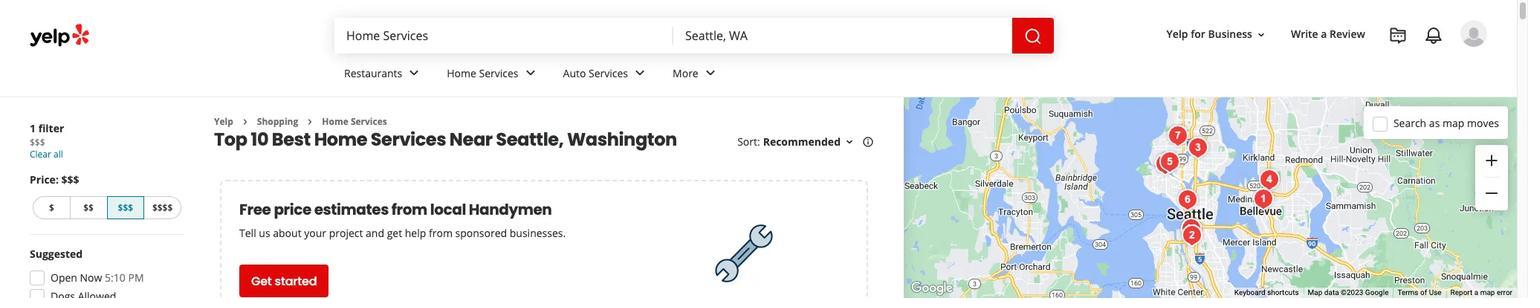 Task type: locate. For each thing, give the bounding box(es) containing it.
estimates
[[314, 200, 389, 220]]

moves
[[1467, 116, 1499, 130]]

0 horizontal spatial group
[[25, 247, 184, 298]]

terms
[[1398, 288, 1419, 297]]

1 vertical spatial $$$
[[61, 172, 79, 187]]

washington
[[567, 127, 677, 152]]

0 vertical spatial home services
[[447, 66, 518, 80]]

error
[[1497, 288, 1513, 297]]

tell
[[239, 226, 256, 240]]

map for moves
[[1443, 116, 1465, 130]]

0 horizontal spatial yelp
[[214, 115, 233, 128]]

report
[[1451, 288, 1473, 297]]

0 horizontal spatial home services
[[322, 115, 387, 128]]

1 vertical spatial map
[[1480, 288, 1495, 297]]

2 none field from the left
[[685, 28, 1000, 44]]

yelp left the 10
[[214, 115, 233, 128]]

business
[[1208, 27, 1252, 41]]

24 chevron down v2 image right restaurants
[[405, 64, 423, 82]]

0 horizontal spatial 16 chevron right v2 image
[[239, 116, 251, 128]]

1 horizontal spatial yelp
[[1167, 27, 1188, 41]]

aqua quip image
[[1176, 214, 1206, 244]]

1 horizontal spatial a
[[1474, 288, 1479, 297]]

2 24 chevron down v2 image from the left
[[631, 64, 649, 82]]

yelp left for
[[1167, 27, 1188, 41]]

1 none field from the left
[[346, 28, 662, 44]]

map left 'error'
[[1480, 288, 1495, 297]]

1 vertical spatial group
[[25, 247, 184, 298]]

businesses.
[[510, 226, 566, 240]]

$$$ left $$$$
[[118, 201, 133, 214]]

home services link down find "field"
[[435, 54, 551, 97]]

project
[[329, 226, 363, 240]]

free price estimates from local handymen image
[[707, 217, 782, 291]]

and
[[366, 226, 384, 240]]

1 vertical spatial from
[[429, 226, 453, 240]]

palace rug gallery image
[[1254, 165, 1284, 195]]

0 horizontal spatial 24 chevron down v2 image
[[521, 64, 539, 82]]

$$$ down 1
[[30, 136, 45, 149]]

24 chevron down v2 image inside more "link"
[[701, 64, 719, 82]]

yelp
[[1167, 27, 1188, 41], [214, 115, 233, 128]]

search
[[1394, 116, 1427, 130]]

yelp link
[[214, 115, 233, 128]]

yelp for business
[[1167, 27, 1252, 41]]

map
[[1308, 288, 1323, 297]]

0 vertical spatial $$$
[[30, 136, 45, 149]]

$ button
[[33, 196, 70, 219]]

0 horizontal spatial $$$
[[30, 136, 45, 149]]

write a review
[[1291, 27, 1365, 41]]

24 chevron down v2 image left auto
[[521, 64, 539, 82]]

1 horizontal spatial group
[[1475, 145, 1508, 210]]

1 24 chevron down v2 image from the left
[[405, 64, 423, 82]]

zoom in image
[[1483, 151, 1501, 169]]

keyboard
[[1234, 288, 1266, 297]]

zoom out image
[[1483, 184, 1501, 202]]

24 chevron down v2 image right more
[[701, 64, 719, 82]]

16 chevron right v2 image right yelp link
[[239, 116, 251, 128]]

from down local
[[429, 226, 453, 240]]

$$$ inside button
[[118, 201, 133, 214]]

price: $$$
[[30, 172, 79, 187]]

map
[[1443, 116, 1465, 130], [1480, 288, 1495, 297]]

projects image
[[1389, 27, 1407, 45]]

2 vertical spatial $$$
[[118, 201, 133, 214]]

1 16 chevron right v2 image from the left
[[239, 116, 251, 128]]

2 24 chevron down v2 image from the left
[[701, 64, 719, 82]]

24 chevron down v2 image right auto services
[[631, 64, 649, 82]]

use
[[1429, 288, 1442, 297]]

0 horizontal spatial from
[[392, 200, 427, 220]]

keyboard shortcuts
[[1234, 288, 1299, 297]]

report a map error link
[[1451, 288, 1513, 297]]

yelp for yelp link
[[214, 115, 233, 128]]

1 vertical spatial home services
[[322, 115, 387, 128]]

2 16 chevron right v2 image from the left
[[304, 116, 316, 128]]

$$$$ button
[[144, 196, 181, 219]]

home services link
[[435, 54, 551, 97], [322, 115, 387, 128]]

1 horizontal spatial home services link
[[435, 54, 551, 97]]

24 chevron down v2 image inside restaurants link
[[405, 64, 423, 82]]

yelp inside 'button'
[[1167, 27, 1188, 41]]

a right write
[[1321, 27, 1327, 41]]

tombo construction image
[[1155, 147, 1184, 177]]

restaurants
[[344, 66, 402, 80]]

1 horizontal spatial 24 chevron down v2 image
[[631, 64, 649, 82]]

$$$ right price:
[[61, 172, 79, 187]]

1 24 chevron down v2 image from the left
[[521, 64, 539, 82]]

0 horizontal spatial a
[[1321, 27, 1327, 41]]

24 chevron down v2 image
[[521, 64, 539, 82], [631, 64, 649, 82]]

16 chevron right v2 image
[[239, 116, 251, 128], [304, 116, 316, 128]]

a right report
[[1474, 288, 1479, 297]]

$$$
[[30, 136, 45, 149], [61, 172, 79, 187], [118, 201, 133, 214]]

$$$$
[[152, 201, 173, 214]]

0 vertical spatial yelp
[[1167, 27, 1188, 41]]

auto services link
[[551, 54, 661, 97]]

home services inside the business categories element
[[447, 66, 518, 80]]

1 vertical spatial a
[[1474, 288, 1479, 297]]

home services link down restaurants
[[322, 115, 387, 128]]

1 horizontal spatial 24 chevron down v2 image
[[701, 64, 719, 82]]

map right as
[[1443, 116, 1465, 130]]

Find text field
[[346, 28, 662, 44]]

1 horizontal spatial 16 chevron right v2 image
[[304, 116, 316, 128]]

0 horizontal spatial 24 chevron down v2 image
[[405, 64, 423, 82]]

home services
[[447, 66, 518, 80], [322, 115, 387, 128]]

group
[[1475, 145, 1508, 210], [25, 247, 184, 298]]

data
[[1324, 288, 1339, 297]]

shopping
[[257, 115, 298, 128]]

24 chevron down v2 image inside auto services link
[[631, 64, 649, 82]]

0 horizontal spatial home services link
[[322, 115, 387, 128]]

google
[[1365, 288, 1389, 297]]

free
[[239, 200, 271, 220]]

clear
[[30, 148, 51, 161]]

1 horizontal spatial map
[[1480, 288, 1495, 297]]

10
[[251, 127, 268, 152]]

more
[[673, 66, 698, 80]]

0 horizontal spatial map
[[1443, 116, 1465, 130]]

0 vertical spatial a
[[1321, 27, 1327, 41]]

kerf design image
[[1150, 149, 1180, 179]]

1 filter $$$ clear all
[[30, 121, 64, 161]]

help
[[405, 226, 426, 240]]

2 horizontal spatial $$$
[[118, 201, 133, 214]]

16 info v2 image
[[862, 136, 874, 148]]

home
[[447, 66, 476, 80], [322, 115, 348, 128], [314, 127, 367, 152]]

near
[[450, 127, 493, 152]]

24 chevron down v2 image
[[405, 64, 423, 82], [701, 64, 719, 82]]

1 vertical spatial yelp
[[214, 115, 233, 128]]

price: $$$ group
[[30, 172, 184, 222]]

all
[[54, 148, 63, 161]]

home services down find "field"
[[447, 66, 518, 80]]

a for write
[[1321, 27, 1327, 41]]

your
[[304, 226, 326, 240]]

home services down restaurants
[[322, 115, 387, 128]]

None field
[[346, 28, 662, 44], [685, 28, 1000, 44]]

services down restaurants link on the top left of page
[[351, 115, 387, 128]]

0 vertical spatial map
[[1443, 116, 1465, 130]]

recommended
[[763, 135, 841, 149]]

map region
[[803, 95, 1528, 298]]

top 10 best home services near seattle, washington
[[214, 127, 677, 152]]

as
[[1429, 116, 1440, 130]]

24 chevron down v2 image for auto services
[[631, 64, 649, 82]]

None search field
[[334, 18, 1057, 54]]

1 horizontal spatial none field
[[685, 28, 1000, 44]]

get started
[[251, 273, 317, 290]]

from up help
[[392, 200, 427, 220]]

from
[[392, 200, 427, 220], [429, 226, 453, 240]]

0 horizontal spatial none field
[[346, 28, 662, 44]]

1 horizontal spatial home services
[[447, 66, 518, 80]]

a
[[1321, 27, 1327, 41], [1474, 288, 1479, 297]]

top
[[214, 127, 247, 152]]

$$ button
[[70, 196, 107, 219]]

open now 5:10 pm
[[51, 271, 144, 285]]

more link
[[661, 54, 731, 97]]

of
[[1420, 288, 1427, 297]]

©2023
[[1341, 288, 1363, 297]]

16 chevron right v2 image right shopping
[[304, 116, 316, 128]]

auto
[[563, 66, 586, 80]]

shortcuts
[[1267, 288, 1299, 297]]

services
[[479, 66, 518, 80], [589, 66, 628, 80], [351, 115, 387, 128], [371, 127, 446, 152]]



Task type: describe. For each thing, give the bounding box(es) containing it.
local
[[430, 200, 466, 220]]

Near text field
[[685, 28, 1000, 44]]

24 chevron down v2 image for home services
[[521, 64, 539, 82]]

about
[[273, 226, 301, 240]]

map data ©2023 google
[[1308, 288, 1389, 297]]

carpet liquidators image
[[1177, 221, 1207, 250]]

now
[[80, 271, 102, 285]]

sort:
[[737, 135, 760, 149]]

yelp for yelp for business
[[1167, 27, 1188, 41]]

yelp for business button
[[1161, 21, 1273, 48]]

write a review link
[[1285, 21, 1371, 48]]

5:10
[[105, 271, 126, 285]]

$$
[[83, 201, 94, 214]]

restaurants link
[[332, 54, 435, 97]]

auto services
[[563, 66, 628, 80]]

0 vertical spatial home services link
[[435, 54, 551, 97]]

business categories element
[[332, 54, 1487, 97]]

google image
[[908, 279, 957, 298]]

a for report
[[1474, 288, 1479, 297]]

recommended button
[[763, 135, 856, 149]]

services left 'near'
[[371, 127, 446, 152]]

0 vertical spatial group
[[1475, 145, 1508, 210]]

0 vertical spatial from
[[392, 200, 427, 220]]

pm
[[128, 271, 144, 285]]

free price estimates from local handymen tell us about your project and get help from sponsored businesses.
[[239, 200, 566, 240]]

us
[[259, 226, 270, 240]]

review
[[1330, 27, 1365, 41]]

for
[[1191, 27, 1206, 41]]

filter
[[38, 121, 64, 135]]

terms of use link
[[1398, 288, 1442, 297]]

search image
[[1024, 27, 1042, 45]]

16 chevron right v2 image for home services
[[304, 116, 316, 128]]

report a map error
[[1451, 288, 1513, 297]]

get started button
[[239, 265, 329, 298]]

1
[[30, 121, 36, 135]]

seldens designer home furnishings image
[[1248, 184, 1278, 214]]

16 chevron down v2 image
[[844, 136, 856, 148]]

map for error
[[1480, 288, 1495, 297]]

price:
[[30, 172, 59, 187]]

luxe lighting company image
[[1163, 121, 1193, 151]]

1 vertical spatial home services link
[[322, 115, 387, 128]]

$
[[49, 201, 54, 214]]

search as map moves
[[1394, 116, 1499, 130]]

shopping link
[[257, 115, 298, 128]]

group containing suggested
[[25, 247, 184, 298]]

keyboard shortcuts button
[[1234, 288, 1299, 298]]

none field find
[[346, 28, 662, 44]]

$$$ inside 1 filter $$$ clear all
[[30, 136, 45, 149]]

started
[[275, 273, 317, 290]]

1 horizontal spatial $$$
[[61, 172, 79, 187]]

user actions element
[[1155, 19, 1508, 110]]

price
[[274, 200, 311, 220]]

services down find "field"
[[479, 66, 518, 80]]

sponsored
[[455, 226, 507, 240]]

services right auto
[[589, 66, 628, 80]]

notifications image
[[1425, 27, 1443, 45]]

24 chevron down v2 image for more
[[701, 64, 719, 82]]

1 horizontal spatial from
[[429, 226, 453, 240]]

none field near
[[685, 28, 1000, 44]]

get
[[251, 273, 272, 290]]

home inside the business categories element
[[447, 66, 476, 80]]

best
[[272, 127, 311, 152]]

open
[[51, 271, 77, 285]]

get
[[387, 226, 402, 240]]

clear all link
[[30, 148, 63, 161]]

16 chevron right v2 image for shopping
[[239, 116, 251, 128]]

seattle,
[[496, 127, 564, 152]]

write
[[1291, 27, 1318, 41]]

terms of use
[[1398, 288, 1442, 297]]

granite transformations of seattle image
[[1173, 185, 1202, 215]]

definitive audio image
[[1183, 133, 1213, 163]]

suggested
[[30, 247, 83, 261]]

16 chevron down v2 image
[[1255, 29, 1267, 41]]

24 chevron down v2 image for restaurants
[[405, 64, 423, 82]]

$$$ button
[[107, 196, 144, 219]]

handymen
[[469, 200, 552, 220]]



Task type: vqa. For each thing, say whether or not it's contained in the screenshot.
top Home Services
yes



